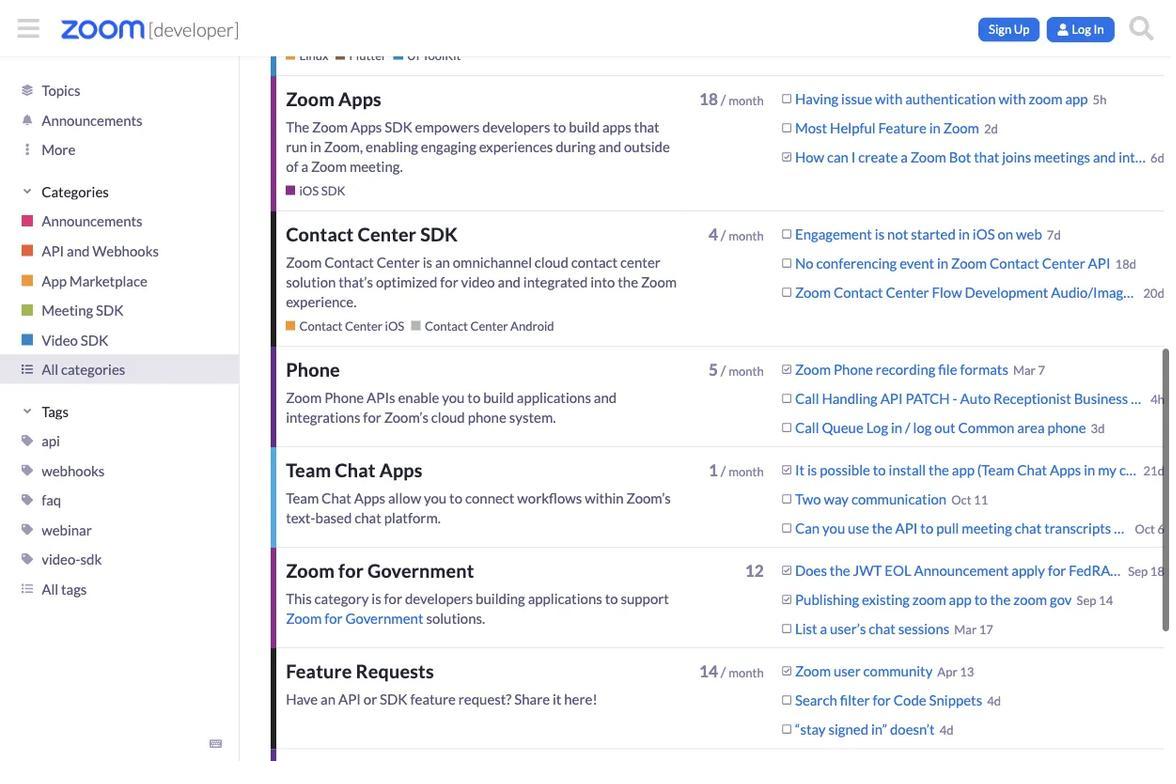 Task type: vqa. For each thing, say whether or not it's contained in the screenshot.


Task type: locate. For each thing, give the bounding box(es) containing it.
zoom's inside phone zoom phone apis enable you to build applications and integrations for zoom's cloud phone system.
[[384, 409, 429, 426]]

api up app
[[42, 242, 64, 259]]

0 vertical spatial announcements
[[42, 111, 143, 128]]

with up joins
[[999, 90, 1026, 107]]

user image
[[1057, 23, 1070, 36]]

1 vertical spatial build
[[483, 389, 514, 406]]

chat
[[335, 459, 376, 481], [1018, 461, 1048, 478], [322, 490, 352, 507]]

tag image
[[22, 465, 33, 476], [22, 495, 33, 506], [22, 554, 33, 565]]

meeting
[[962, 520, 1012, 537]]

0 horizontal spatial that
[[634, 118, 660, 135]]

0 vertical spatial this topic has a solution image
[[782, 152, 793, 162]]

0 vertical spatial my
[[833, 13, 852, 30]]

this topic has no solution image left 'list'
[[782, 624, 793, 634]]

for inside phone zoom phone apis enable you to build applications and integrations for zoom's cloud phone system.
[[363, 409, 382, 426]]

1 vertical spatial oct
[[1135, 522, 1155, 537]]

1 vertical spatial 14
[[699, 662, 718, 681]]

2 vertical spatial tag image
[[22, 554, 33, 565]]

apr 13 link
[[938, 664, 974, 681]]

mar for formats
[[1014, 363, 1036, 378]]

1 horizontal spatial sep
[[1129, 564, 1148, 579]]

cloud down enable
[[431, 409, 465, 426]]

announcements for first announcements link from the bottom of the page
[[42, 213, 143, 230]]

5h down in
[[1093, 92, 1107, 107]]

tag image inside the webinar link
[[22, 524, 33, 535]]

video-
[[42, 551, 80, 568]]

chat right meeting
[[1015, 520, 1042, 537]]

1 vertical spatial developers
[[405, 590, 473, 607]]

0 vertical spatial 4d
[[987, 694, 1001, 709]]

2 month from the top
[[729, 228, 764, 243]]

1 vertical spatial 5h link
[[1093, 91, 1107, 108]]

2 angle down image from the top
[[21, 405, 33, 417]]

1 angle down image from the top
[[21, 185, 33, 198]]

all down video
[[42, 361, 58, 378]]

solutions.
[[426, 610, 485, 627]]

that up "outside"
[[634, 118, 660, 135]]

webinar
[[42, 521, 92, 538]]

to left connect
[[450, 490, 463, 507]]

1 horizontal spatial sdk
[[1055, 13, 1076, 30]]

0 vertical spatial an
[[435, 254, 450, 271]]

government down platform.
[[368, 560, 474, 582]]

3 this topic has no solution image from the top
[[782, 624, 793, 634]]

experience.
[[286, 293, 357, 310]]

not up event
[[888, 225, 909, 242]]

during
[[556, 138, 596, 155]]

connect
[[465, 490, 515, 507]]

0 horizontal spatial 4d
[[940, 723, 954, 738]]

6 this topic has no solution image from the top
[[782, 394, 793, 404]]

api left or
[[338, 691, 361, 708]]

1 vertical spatial government
[[346, 610, 424, 627]]

tag image left video-
[[22, 554, 33, 565]]

apps
[[339, 88, 382, 110], [351, 118, 382, 135], [380, 459, 423, 481], [1050, 461, 1082, 478], [354, 490, 386, 507]]

0 vertical spatial this topic has a solution image
[[782, 566, 793, 576]]

apps up transcripts
[[1050, 461, 1082, 478]]

20d
[[1144, 285, 1165, 301]]

flutter
[[349, 48, 387, 63]]

api and webhooks
[[42, 242, 159, 259]]

this topic has a solution image left the does
[[782, 566, 793, 576]]

list
[[795, 620, 818, 637]]

and inside phone zoom phone apis enable you to build applications and integrations for zoom's cloud phone system.
[[594, 389, 617, 406]]

/ inside the 4 / month
[[721, 226, 726, 243]]

video sdk
[[42, 331, 108, 348]]

18
[[699, 89, 718, 108], [1151, 564, 1165, 579]]

sdk inside 'link'
[[81, 331, 108, 348]]

4 this topic has no solution image from the top
[[782, 258, 793, 269]]

build inside "zoom apps the zoom apps sdk empowers developers to build apps that run in zoom, enabling engaging experiences during and outside of a zoom meeting. ios sdk"
[[569, 118, 600, 135]]

0 horizontal spatial 18
[[699, 89, 718, 108]]

feature inside feature requests have an api or sdk feature request? share it here!
[[286, 660, 352, 682]]

phone inside phone zoom phone apis enable you to build applications and integrations for zoom's cloud phone system.
[[468, 409, 507, 426]]

call for call handling api patch - auto receptionist business hours 
[[795, 390, 819, 407]]

sdk down marketplace
[[96, 302, 124, 318]]

tag image for video-sdk
[[22, 554, 33, 565]]

this topic has no solution image for engagement is not started in ios on web
[[782, 229, 793, 239]]

that
[[634, 118, 660, 135], [974, 148, 1000, 165]]

cloud inside phone zoom phone apis enable you to build applications and integrations for zoom's cloud phone system.
[[431, 409, 465, 426]]

tag image inside api link
[[22, 435, 33, 447]]

sdk up enabling
[[385, 118, 413, 135]]

announcements up api and webhooks
[[42, 213, 143, 230]]

log left in
[[1072, 22, 1092, 37]]

11
[[974, 492, 988, 507]]

formats
[[960, 361, 1009, 378]]

government
[[368, 560, 474, 582], [346, 610, 424, 627]]

development
[[965, 284, 1049, 301]]

3d link
[[1091, 420, 1105, 437]]

2 vertical spatial this topic has a solution image
[[782, 465, 793, 475]]

my
[[833, 13, 852, 30], [1098, 461, 1117, 478]]

app up oct 11 link on the bottom right
[[952, 461, 975, 478]]

7d link
[[1047, 226, 1061, 243]]

feature up have
[[286, 660, 352, 682]]

oct inside two way communication oct 11
[[952, 492, 972, 507]]

list image
[[22, 364, 33, 375], [22, 583, 33, 595]]

based
[[315, 510, 352, 526]]

1 horizontal spatial 4d link
[[987, 693, 1001, 710]]

sdk right or
[[380, 691, 408, 708]]

5h inside having issue with authentication with zoom app 5h
[[1093, 92, 1107, 107]]

the up 17
[[991, 591, 1011, 608]]

13
[[960, 665, 974, 680]]

build down phone link
[[483, 389, 514, 406]]

1 this topic has no solution image from the top
[[782, 94, 793, 104]]

omnichannel
[[453, 254, 532, 271]]

3 tag image from the top
[[22, 554, 33, 565]]

it
[[553, 691, 562, 708]]

developers for for
[[405, 590, 473, 607]]

this topic has no solution image left '"stay'
[[782, 725, 793, 735]]

announcements for 1st announcements link from the top of the page
[[42, 111, 143, 128]]

0 vertical spatial oct
[[952, 492, 972, 507]]

2 announcements from the top
[[42, 213, 143, 230]]

call left queue
[[795, 419, 819, 436]]

17
[[979, 622, 994, 637]]

this topic has no solution image for no conferencing event in zoom contact center api
[[782, 258, 793, 269]]

developers inside "zoom apps the zoom apps sdk empowers developers to build apps that run in zoom, enabling engaging experiences during and outside of a zoom meeting. ios sdk"
[[483, 118, 551, 135]]

this topic has a solution image
[[782, 152, 793, 162], [782, 364, 793, 375], [782, 465, 793, 475]]

this topic has a solution image right 5 / month
[[782, 364, 793, 375]]

3 month from the top
[[729, 364, 764, 379]]

1 tag image from the top
[[22, 435, 33, 447]]

to left install
[[873, 461, 886, 478]]

list image left the all tags
[[22, 583, 33, 595]]

angle down image for tags
[[21, 405, 33, 417]]

0 vertical spatial build
[[569, 118, 600, 135]]

14 inside publishing existing zoom app to the zoom gov sep 14
[[1099, 593, 1113, 608]]

zoom up the
[[286, 88, 335, 110]]

api down the zoom phone recording file formats link
[[881, 390, 903, 407]]

0 vertical spatial angle down image
[[21, 185, 33, 198]]

8 this topic has no solution image from the top
[[782, 695, 793, 706]]

cloud inside "contact center sdk zoom contact center is an omnichannel cloud contact center solution that's optimized for video and integrated into the zoom experience."
[[535, 254, 569, 271]]

angle down image for categories
[[21, 185, 33, 198]]

developers for apps
[[483, 118, 551, 135]]

2 horizontal spatial ios
[[973, 225, 995, 242]]

categories button
[[18, 182, 221, 201]]

1 vertical spatial 18
[[1151, 564, 1165, 579]]

21d link
[[1144, 462, 1165, 479]]

2 tag image from the top
[[22, 524, 33, 535]]

possible
[[820, 461, 871, 478]]

in left log
[[891, 419, 903, 436]]

4d inside "stay signed in" doesn't 4d
[[940, 723, 954, 738]]

tag image for webinar
[[22, 524, 33, 535]]

2 this topic has a solution image from the top
[[782, 364, 793, 375]]

1 vertical spatial tag image
[[22, 495, 33, 506]]

or
[[364, 691, 377, 708]]

feature up create
[[879, 119, 927, 136]]

not right case)
[[1154, 461, 1172, 478]]

jwt
[[853, 562, 882, 579]]

0 vertical spatial zoom's
[[384, 409, 429, 426]]

this topic has no solution image
[[782, 94, 793, 104], [782, 123, 793, 133], [782, 229, 793, 239], [782, 258, 793, 269], [782, 287, 793, 298], [782, 394, 793, 404], [782, 523, 793, 534], [782, 695, 793, 706]]

phone left system.
[[468, 409, 507, 426]]

3 this topic has a solution image from the top
[[782, 666, 793, 677]]

0 horizontal spatial 4d link
[[940, 722, 954, 739]]

api left 18d
[[1088, 254, 1111, 271]]

0 vertical spatial sdk
[[1055, 13, 1076, 30]]

0 horizontal spatial an
[[321, 691, 336, 708]]

a inside "zoom apps the zoom apps sdk empowers developers to build apps that run in zoom, enabling engaging experiences during and outside of a zoom meeting. ios sdk"
[[301, 158, 308, 175]]

1 vertical spatial 5h
[[1093, 92, 1107, 107]]

sdk inside feature requests have an api or sdk feature request? share it here!
[[380, 691, 408, 708]]

zoom for government link
[[286, 560, 679, 582], [286, 610, 424, 627]]

4d link
[[987, 693, 1001, 710], [940, 722, 954, 739]]

month for team chat apps
[[729, 464, 764, 479]]

/ for contact center sdk
[[721, 226, 726, 243]]

zoom down zoom,
[[311, 158, 347, 175]]

tag image inside webhooks link
[[22, 465, 33, 476]]

right
[[1023, 13, 1052, 30]]

0 vertical spatial mar
[[1014, 363, 1036, 378]]

the
[[999, 13, 1020, 30], [618, 274, 638, 290], [929, 461, 950, 478], [872, 520, 893, 537], [830, 562, 851, 579], [991, 591, 1011, 608]]

ios down optimized
[[385, 318, 405, 333]]

isn't
[[906, 13, 932, 30]]

sdk up tags
[[80, 551, 102, 568]]

0 vertical spatial call
[[795, 390, 819, 407]]

webhooks
[[42, 462, 105, 479]]

of
[[286, 158, 299, 175]]

2 tag image from the top
[[22, 495, 33, 506]]

queue
[[822, 419, 864, 436]]

c
[[1166, 520, 1172, 537]]

2 this topic has no solution image from the top
[[782, 123, 793, 133]]

1 vertical spatial 4d link
[[940, 722, 954, 739]]

1 horizontal spatial ios
[[385, 318, 405, 333]]

api and webhooks link
[[0, 236, 239, 266]]

4d down snippets
[[940, 723, 954, 738]]

month inside the 4 / month
[[729, 228, 764, 243]]

this topic has a solution image
[[782, 566, 793, 576], [782, 595, 793, 605], [782, 666, 793, 677]]

for right apply
[[1048, 562, 1067, 579]]

2 list image from the top
[[22, 583, 33, 595]]

list image inside all categories link
[[22, 364, 33, 375]]

tag image inside faq link
[[22, 495, 33, 506]]

all for all categories
[[42, 361, 58, 378]]

app down announcement
[[949, 591, 972, 608]]

1 horizontal spatial log
[[1072, 22, 1092, 37]]

this topic has no solution image for feature requests
[[782, 725, 793, 735]]

2 with from the left
[[999, 90, 1026, 107]]

1 vertical spatial not
[[1154, 461, 1172, 478]]

ios down run
[[299, 183, 319, 198]]

oct left 11
[[952, 492, 972, 507]]

1 vertical spatial that
[[974, 148, 1000, 165]]

zoom,
[[324, 138, 363, 155]]

angle down image inside categories dropdown button
[[21, 185, 33, 198]]

1 vertical spatial you
[[424, 490, 447, 507]]

3 this topic has no solution image from the top
[[782, 229, 793, 239]]

0 vertical spatial log
[[1072, 22, 1092, 37]]

1 list image from the top
[[22, 364, 33, 375]]

0 horizontal spatial chat
[[355, 510, 381, 526]]

the right use on the right of the page
[[872, 520, 893, 537]]

in
[[930, 119, 941, 136], [310, 138, 322, 155], [959, 225, 970, 242], [937, 254, 949, 271], [891, 419, 903, 436], [1084, 461, 1096, 478]]

0 horizontal spatial zoom's
[[384, 409, 429, 426]]

0 vertical spatial tag image
[[22, 435, 33, 447]]

this topic has no solution image for having issue with authentication with zoom app
[[782, 94, 793, 104]]

5h right tokens
[[1125, 15, 1139, 30]]

to down phone link
[[468, 389, 481, 406]]

meetings
[[1034, 148, 1091, 165]]

3 this topic has a solution image from the top
[[782, 465, 793, 475]]

is right category
[[372, 590, 381, 607]]

2 call from the top
[[795, 419, 819, 436]]

0 vertical spatial ios
[[299, 183, 319, 198]]

1 horizontal spatial 14
[[1099, 593, 1113, 608]]

pull
[[937, 520, 959, 537]]

mar inside zoom phone recording file formats mar 7
[[1014, 363, 1036, 378]]

mar inside "list a user's chat sessions mar 17"
[[955, 622, 977, 637]]

5 this topic has no solution image from the top
[[782, 287, 793, 298]]

allow
[[388, 490, 421, 507]]

a right 'list'
[[820, 620, 828, 637]]

video sdk link
[[0, 325, 239, 354]]

0 vertical spatial list image
[[22, 364, 33, 375]]

month for zoom apps
[[729, 93, 764, 108]]

this topic has no solution image left queue
[[782, 423, 793, 433]]

is right the it on the bottom
[[808, 461, 817, 478]]

0 vertical spatial 4d link
[[987, 693, 1001, 710]]

0 vertical spatial applications
[[517, 389, 591, 406]]

1 announcements link from the top
[[0, 105, 239, 135]]

with up most helpful feature in zoom link
[[875, 90, 903, 107]]

applications up system.
[[517, 389, 591, 406]]

navigation
[[979, 8, 1162, 48]]

1 tag image from the top
[[22, 465, 33, 476]]

list image for all tags
[[22, 583, 33, 595]]

announcements link
[[0, 105, 239, 135], [0, 206, 239, 236]]

0 horizontal spatial build
[[483, 389, 514, 406]]

0 horizontal spatial with
[[875, 90, 903, 107]]

4d link down snippets
[[940, 722, 954, 739]]

5h link
[[1125, 14, 1139, 31], [1093, 91, 1107, 108]]

angle down image
[[21, 185, 33, 198], [21, 405, 33, 417]]

no conferencing event in zoom contact center api 18d
[[795, 254, 1137, 271]]

1 vertical spatial all
[[42, 581, 58, 598]]

to left support
[[605, 590, 618, 607]]

contact center sdk zoom contact center is an omnichannel cloud contact center solution that's optimized for video and integrated into the zoom experience.
[[286, 223, 677, 310]]

to up during at the top of the page
[[553, 118, 566, 135]]

call left handling at bottom right
[[795, 390, 819, 407]]

0 vertical spatial 5h
[[1125, 15, 1139, 30]]

list a user's chat sessions mar 17
[[795, 620, 994, 637]]

for inside "contact center sdk zoom contact center is an omnichannel cloud contact center solution that's optimized for video and integrated into the zoom experience."
[[440, 274, 459, 290]]

1 vertical spatial ios
[[973, 225, 995, 242]]

1 vertical spatial log
[[867, 419, 889, 436]]

sep inside publishing existing zoom app to the zoom gov sep 14
[[1077, 593, 1097, 608]]

the right install
[[929, 461, 950, 478]]

this topic has no solution image
[[782, 423, 793, 433], [782, 494, 793, 505], [782, 624, 793, 634], [782, 725, 793, 735]]

angle down image inside tags "dropdown button"
[[21, 405, 33, 417]]

month inside 18 / month
[[729, 93, 764, 108]]

business
[[1074, 390, 1129, 407]]

4 this topic has no solution image from the top
[[782, 725, 793, 735]]

1 horizontal spatial not
[[1154, 461, 1172, 478]]

month inside 1 / month
[[729, 464, 764, 479]]

this topic has a solution image left publishing
[[782, 595, 793, 605]]

1 vertical spatial zoom's
[[627, 490, 671, 507]]

7 this topic has no solution image from the top
[[782, 523, 793, 534]]

chat right based
[[355, 510, 381, 526]]

that right bot
[[974, 148, 1000, 165]]

to inside can you use the api to pull meeting chat transcripts without c link
[[921, 520, 934, 537]]

4d link right snippets
[[987, 693, 1001, 710]]

2d link
[[984, 120, 998, 137]]

0 vertical spatial that
[[634, 118, 660, 135]]

1 vertical spatial applications
[[528, 590, 602, 607]]

1 this topic has a solution image from the top
[[782, 566, 793, 576]]

developers up experiences
[[483, 118, 551, 135]]

in"
[[872, 721, 888, 738]]

contact
[[571, 254, 618, 271]]

1 vertical spatial angle down image
[[21, 405, 33, 417]]

0 horizontal spatial a
[[301, 158, 308, 175]]

i
[[852, 148, 856, 165]]

announcements link down categories dropdown button
[[0, 206, 239, 236]]

0 vertical spatial feature
[[879, 119, 927, 136]]

can
[[827, 148, 849, 165]]

0 horizontal spatial my
[[833, 13, 852, 30]]

/ for feature requests
[[721, 664, 726, 680]]

faq link
[[0, 485, 239, 515]]

0 vertical spatial zoom for government link
[[286, 560, 679, 582]]

/ inside 14 / month
[[721, 664, 726, 680]]

2 this topic has no solution image from the top
[[782, 494, 793, 505]]

applications inside the zoom for government this category is for developers building applications to support zoom for government solutions.
[[528, 590, 602, 607]]

1 vertical spatial zoom for government link
[[286, 610, 424, 627]]

zoom user community apr 13
[[795, 663, 974, 680]]

2 zoom for government link from the top
[[286, 610, 424, 627]]

/ inside 1 / month
[[721, 462, 726, 479]]

4 month from the top
[[729, 464, 764, 479]]

1 horizontal spatial 4d
[[987, 694, 1001, 709]]

1 month from the top
[[729, 93, 764, 108]]

0 horizontal spatial sdk
[[80, 551, 102, 568]]

1 horizontal spatial with
[[999, 90, 1026, 107]]

mar left 17
[[955, 622, 977, 637]]

1 horizontal spatial 18
[[1151, 564, 1165, 579]]

does the jwt eol announcement apply for fedramp custom
[[795, 562, 1172, 579]]

0 horizontal spatial oct
[[952, 492, 972, 507]]

2 vertical spatial app
[[949, 591, 972, 608]]

1 call from the top
[[795, 390, 819, 407]]

announcements link down topics
[[0, 105, 239, 135]]

layer group image
[[22, 85, 33, 96]]

zoom developer forum image
[[62, 20, 145, 39]]

0 horizontal spatial mar
[[955, 622, 977, 637]]

0 vertical spatial cloud
[[535, 254, 569, 271]]

sdk right right
[[1055, 13, 1076, 30]]

1 vertical spatial this topic has a solution image
[[782, 364, 793, 375]]

log right queue
[[867, 419, 889, 436]]

0 vertical spatial sep
[[1129, 564, 1148, 579]]

apps up zoom,
[[351, 118, 382, 135]]

announcements down topics link at left
[[42, 111, 143, 128]]

month inside 5 / month
[[729, 364, 764, 379]]

all for all tags
[[42, 581, 58, 598]]

0 vertical spatial 18
[[699, 89, 718, 108]]

tag image left webhooks
[[22, 465, 33, 476]]

team chat apps team chat apps allow you to connect workflows within zoom's text-based chat platform.
[[286, 459, 671, 526]]

two
[[795, 491, 821, 507]]

call handling api patch - auto receptionist business hours link
[[795, 388, 1172, 408]]

a right create
[[901, 148, 908, 165]]

an right have
[[321, 691, 336, 708]]

developers inside the zoom for government this category is for developers building applications to support zoom for government solutions.
[[405, 590, 473, 607]]

cloud up integrated
[[535, 254, 569, 271]]

is inside the zoom for government this category is for developers building applications to support zoom for government solutions.
[[372, 590, 381, 607]]

0 vertical spatial announcements link
[[0, 105, 239, 135]]

12
[[745, 561, 764, 580]]

1 horizontal spatial a
[[820, 620, 828, 637]]

tag image for faq
[[22, 495, 33, 506]]

zoom's inside team chat apps team chat apps allow you to connect workflows within zoom's text-based chat platform.
[[627, 490, 671, 507]]

within
[[585, 490, 624, 507]]

doesn't
[[890, 721, 935, 738]]

log
[[1072, 22, 1092, 37], [867, 419, 889, 436]]

way
[[824, 491, 849, 507]]

4
[[709, 224, 718, 244]]

2 all from the top
[[42, 581, 58, 598]]

zoom for government link down category
[[286, 610, 424, 627]]

sdk inside "contact center sdk zoom contact center is an omnichannel cloud contact center solution that's optimized for video and integrated into the zoom experience."
[[420, 223, 458, 245]]

1 vertical spatial announcements
[[42, 213, 143, 230]]

up
[[1014, 22, 1030, 37]]

1 all from the top
[[42, 361, 58, 378]]

1 vertical spatial this topic has a solution image
[[782, 595, 793, 605]]

0 horizontal spatial not
[[888, 225, 909, 242]]

0 vertical spatial not
[[888, 225, 909, 242]]

contact down ios sdk link
[[286, 223, 354, 245]]

month inside 14 / month
[[729, 665, 764, 680]]

think my account isn't producing the right sdk tokens link
[[795, 11, 1120, 31]]

list image inside all tags link
[[22, 583, 33, 595]]

1 vertical spatial cloud
[[431, 409, 465, 426]]

apply
[[1012, 562, 1046, 579]]

1 vertical spatial mar
[[955, 622, 977, 637]]

1 horizontal spatial feature
[[879, 119, 927, 136]]

2 team from the top
[[286, 490, 319, 507]]

/ for phone
[[721, 362, 726, 379]]

government down category
[[346, 610, 424, 627]]

1 horizontal spatial 5h
[[1125, 15, 1139, 30]]

1 horizontal spatial mar
[[1014, 363, 1036, 378]]

2 vertical spatial this topic has a solution image
[[782, 666, 793, 677]]

tag image inside video-sdk link
[[22, 554, 33, 565]]

1 zoom for government link from the top
[[286, 560, 679, 582]]

you up platform.
[[424, 490, 447, 507]]

tag image
[[22, 435, 33, 447], [22, 524, 33, 535]]

1 horizontal spatial 5h link
[[1125, 14, 1139, 31]]

0 horizontal spatial 5h link
[[1093, 91, 1107, 108]]

1 vertical spatial list image
[[22, 583, 33, 595]]

audio/image
[[1051, 284, 1131, 301]]

1 this topic has no solution image from the top
[[782, 423, 793, 433]]

filter
[[840, 692, 870, 709]]

zoom inside phone zoom phone apis enable you to build applications and integrations for zoom's cloud phone system.
[[286, 389, 322, 406]]

1 vertical spatial sep
[[1077, 593, 1097, 608]]

flow
[[932, 284, 962, 301]]

this topic has a solution image for apps
[[782, 465, 793, 475]]

phone left the 3d
[[1048, 419, 1087, 436]]

1 vertical spatial team
[[286, 490, 319, 507]]

this topic has a solution image for zoom for government
[[782, 566, 793, 576]]

all
[[42, 361, 58, 378], [42, 581, 58, 598]]

an
[[435, 254, 450, 271], [321, 691, 336, 708]]

5 month from the top
[[729, 665, 764, 680]]

this topic has no solution image for search filter for code snippets
[[782, 695, 793, 706]]

/ inside 5 / month
[[721, 362, 726, 379]]

tag image left faq
[[22, 495, 33, 506]]

zoom up sessions
[[913, 591, 947, 608]]

web
[[1016, 225, 1043, 242]]

/ inside 18 / month
[[721, 91, 726, 108]]

bell image
[[22, 114, 33, 126]]

app marketplace link
[[0, 266, 239, 295]]

mar left 7
[[1014, 363, 1036, 378]]

this topic has no solution image for most helpful feature in zoom
[[782, 123, 793, 133]]

does the jwt eol announcement apply for fedramp custom link
[[795, 561, 1172, 580]]

publishing existing zoom app to the zoom gov sep 14
[[795, 591, 1113, 608]]

1 horizontal spatial cloud
[[535, 254, 569, 271]]

1 announcements from the top
[[42, 111, 143, 128]]

0 vertical spatial all
[[42, 361, 58, 378]]

api inside feature requests have an api or sdk feature request? share it here!
[[338, 691, 361, 708]]



Task type: describe. For each thing, give the bounding box(es) containing it.
2 horizontal spatial chat
[[1015, 520, 1042, 537]]

this
[[286, 590, 312, 607]]

helpful
[[830, 119, 876, 136]]

ios inside "zoom apps the zoom apps sdk empowers developers to build apps that run in zoom, enabling engaging experiences during and outside of a zoom meeting. ios sdk"
[[299, 183, 319, 198]]

categories
[[61, 361, 125, 378]]

1 / month
[[709, 460, 764, 480]]

contact center ios
[[299, 318, 405, 333]]

/ for team chat apps
[[721, 462, 726, 479]]

1 horizontal spatial chat
[[869, 620, 896, 637]]

zoom up bot
[[944, 119, 980, 136]]

marketplace
[[70, 272, 147, 289]]

engagement is not started in ios on web 7d
[[795, 225, 1061, 242]]

apps left allow
[[354, 490, 386, 507]]

feature
[[410, 691, 456, 708]]

1 horizontal spatial my
[[1098, 461, 1117, 478]]

enable
[[398, 389, 439, 406]]

zoom up meetings
[[1029, 90, 1063, 107]]

zoom down no
[[795, 284, 831, 301]]

to inside "zoom apps the zoom apps sdk empowers developers to build apps that run in zoom, enabling engaging experiences during and outside of a zoom meeting. ios sdk"
[[553, 118, 566, 135]]

you inside phone zoom phone apis enable you to build applications and integrations for zoom's cloud phone system.
[[442, 389, 465, 406]]

2 horizontal spatial a
[[901, 148, 908, 165]]

4d link for snippets
[[987, 693, 1001, 710]]

zoom down apply
[[1014, 591, 1048, 608]]

category
[[315, 590, 369, 607]]

community
[[864, 663, 933, 680]]

for right filter
[[873, 692, 891, 709]]

the left jwt
[[830, 562, 851, 579]]

call handling api patch - auto receptionist business hours 
[[795, 390, 1172, 407]]

is up conferencing
[[875, 225, 885, 242]]

18 / month
[[699, 89, 764, 108]]

oct 6
[[1135, 522, 1165, 537]]

think my account isn't producing the right sdk tokens 5h
[[795, 13, 1139, 30]]

to down does the jwt eol announcement apply for fedramp custom link
[[975, 591, 988, 608]]

1 this topic has a solution image from the top
[[782, 152, 793, 162]]

zoom contact center flow development audio/image upload
[[795, 284, 1172, 301]]

5 / month
[[709, 360, 764, 379]]

having issue with authentication with zoom app 5h
[[795, 90, 1107, 107]]

optimized
[[376, 274, 438, 290]]

contact down 'video'
[[425, 318, 468, 333]]

create
[[859, 148, 898, 165]]

engaging
[[421, 138, 477, 155]]

search image
[[1126, 16, 1158, 41]]

can you use the api to pull meeting chat transcripts without c link
[[795, 518, 1172, 538]]

2 announcements link from the top
[[0, 206, 239, 236]]

mar for sessions
[[955, 622, 977, 637]]

for up category
[[339, 560, 364, 582]]

tag image for api
[[22, 435, 33, 447]]

for right category
[[384, 590, 402, 607]]

oct 6 link
[[1135, 521, 1165, 538]]

linux
[[299, 48, 329, 63]]

the inside "contact center sdk zoom contact center is an omnichannel cloud contact center solution that's optimized for video and integrated into the zoom experience."
[[618, 274, 638, 290]]

contact up 'that's'
[[325, 254, 374, 271]]

apps down flutter link
[[339, 88, 382, 110]]

file
[[939, 361, 958, 378]]

keyboard shortcuts image
[[210, 738, 222, 750]]

14 / month
[[699, 662, 764, 681]]

all tags link
[[0, 574, 239, 604]]

zoom up this
[[286, 560, 335, 582]]

meeting
[[42, 302, 93, 318]]

5h inside think my account isn't producing the right sdk tokens 5h
[[1125, 15, 1139, 30]]

account
[[854, 13, 904, 30]]

zoom up the 'search'
[[795, 663, 831, 680]]

team chat apps link
[[286, 459, 679, 481]]

contact up development in the right of the page
[[990, 254, 1040, 271]]

log inside button
[[1072, 22, 1092, 37]]

contact down experience.
[[299, 318, 343, 333]]

month for feature requests
[[729, 665, 764, 680]]

6d link
[[1151, 149, 1165, 166]]

publishing existing zoom app to the zoom gov link
[[795, 590, 1072, 609]]

zoom up handling at bottom right
[[795, 361, 831, 378]]

sdk down zoom,
[[321, 183, 345, 198]]

-
[[953, 390, 958, 407]]

zoom down center
[[641, 274, 677, 290]]

4d link for 4d
[[940, 722, 954, 739]]

install
[[889, 461, 926, 478]]

zoom phone recording file formats mar 7
[[795, 361, 1046, 378]]

case)
[[1120, 461, 1151, 478]]

4d inside search filter for code snippets 4d
[[987, 694, 1001, 709]]

tags
[[61, 581, 87, 598]]

in right event
[[937, 254, 949, 271]]

apps up allow
[[380, 459, 423, 481]]

that inside "zoom apps the zoom apps sdk empowers developers to build apps that run in zoom, enabling engaging experiences during and outside of a zoom meeting. ios sdk"
[[634, 118, 660, 135]]

and inside "contact center sdk zoom contact center is an omnichannel cloud contact center solution that's optimized for video and integrated into the zoom experience."
[[498, 274, 521, 290]]

this topic has no solution image for phone
[[782, 423, 793, 433]]

sign up button
[[979, 18, 1040, 42]]

2 this topic has a solution image from the top
[[782, 595, 793, 605]]

18d link
[[1116, 255, 1137, 273]]

eol
[[885, 562, 912, 579]]

list image for all categories
[[22, 364, 33, 375]]

the left right
[[999, 13, 1020, 30]]

gov
[[1050, 591, 1072, 608]]

2d
[[984, 121, 998, 136]]

flutter link
[[336, 47, 387, 64]]

platform.
[[384, 510, 441, 526]]

hide sidebar image
[[12, 16, 45, 41]]

applications inside phone zoom phone apis enable you to build applications and integrations for zoom's cloud phone system.
[[517, 389, 591, 406]]

it is possible to install the app (team chat apps in my case) not
[[795, 461, 1172, 478]]

month for contact center sdk
[[729, 228, 764, 243]]

call for call queue log in / log out common area phone 3d
[[795, 419, 819, 436]]

and inside "zoom apps the zoom apps sdk empowers developers to build apps that run in zoom, enabling engaging experiences during and outside of a zoom meeting. ios sdk"
[[599, 138, 622, 155]]

to inside team chat apps team chat apps allow you to connect workflows within zoom's text-based chat platform.
[[450, 490, 463, 507]]

zoom left bot
[[911, 148, 947, 165]]

3d
[[1091, 421, 1105, 436]]

for down category
[[325, 610, 343, 627]]

build inside phone zoom phone apis enable you to build applications and integrations for zoom's cloud phone system.
[[483, 389, 514, 406]]

apis
[[367, 389, 395, 406]]

list a user's chat sessions link
[[795, 619, 950, 639]]

2 vertical spatial ios
[[385, 318, 405, 333]]

in inside it is possible to install the app (team chat apps in my case) not link
[[1084, 461, 1096, 478]]

1 horizontal spatial oct
[[1135, 522, 1155, 537]]

0 vertical spatial 5h link
[[1125, 14, 1139, 31]]

month for phone
[[729, 364, 764, 379]]

1 horizontal spatial phone
[[1048, 419, 1087, 436]]

engagement is not started in ios on web link
[[795, 224, 1043, 244]]

app for zoom
[[1066, 90, 1088, 107]]

the
[[286, 118, 310, 135]]

tag image for webhooks
[[22, 465, 33, 476]]

into
[[591, 274, 615, 290]]

in up no conferencing event in zoom contact center api 18d on the top right of the page
[[959, 225, 970, 242]]

is inside "contact center sdk zoom contact center is an omnichannel cloud contact center solution that's optimized for video and integrated into the zoom experience."
[[423, 254, 433, 271]]

android
[[511, 318, 554, 333]]

app marketplace
[[42, 272, 147, 289]]

having
[[795, 90, 839, 107]]

meeting sdk
[[42, 302, 124, 318]]

zoom down this
[[286, 610, 322, 627]]

patch
[[906, 390, 950, 407]]

to inside the zoom for government this category is for developers building applications to support zoom for government solutions.
[[605, 590, 618, 607]]

meeting.
[[350, 158, 403, 175]]

this topic has no solution image for zoom for government
[[782, 624, 793, 634]]

zoom contact center flow development audio/image upload link
[[795, 282, 1172, 302]]

zoom up zoom,
[[312, 118, 348, 135]]

navigation containing sign up
[[979, 8, 1162, 48]]

to inside phone zoom phone apis enable you to build applications and integrations for zoom's cloud phone system.
[[468, 389, 481, 406]]

an inside feature requests have an api or sdk feature request? share it here!
[[321, 691, 336, 708]]

chat inside team chat apps team chat apps allow you to connect workflows within zoom's text-based chat platform.
[[355, 510, 381, 526]]

zoom up solution
[[286, 254, 322, 271]]

auto
[[961, 390, 991, 407]]

system.
[[509, 409, 556, 426]]

1 with from the left
[[875, 90, 903, 107]]

call queue log in / log out common area phone 3d
[[795, 419, 1105, 436]]

zoom's for phone
[[384, 409, 429, 426]]

app for the
[[952, 461, 975, 478]]

to inside it is possible to install the app (team chat apps in my case) not link
[[873, 461, 886, 478]]

0 vertical spatial government
[[368, 560, 474, 582]]

in inside "zoom apps the zoom apps sdk empowers developers to build apps that run in zoom, enabling engaging experiences during and outside of a zoom meeting. ios sdk"
[[310, 138, 322, 155]]

this topic has a solution image for feature requests
[[782, 666, 793, 677]]

have
[[286, 691, 318, 708]]

you inside team chat apps team chat apps allow you to connect workflows within zoom's text-based chat platform.
[[424, 490, 447, 507]]

2 vertical spatial you
[[823, 520, 845, 537]]

having issue with authentication with zoom app link
[[795, 88, 1088, 108]]

integrated
[[524, 274, 588, 290]]

meeting sdk link
[[0, 295, 239, 325]]

hours
[[1131, 390, 1169, 407]]

webhooks link
[[0, 456, 239, 485]]

/ for zoom apps
[[721, 91, 726, 108]]

1 team from the top
[[286, 459, 331, 481]]

mar 7 link
[[1014, 362, 1046, 379]]

zoom up zoom contact center flow development audio/image upload
[[952, 254, 987, 271]]

this topic has no solution image for call handling api patch - auto receptionist business hours 
[[782, 394, 793, 404]]

contact center ios link
[[286, 317, 405, 335]]

it
[[795, 461, 805, 478]]

apr
[[938, 665, 958, 680]]

an inside "contact center sdk zoom contact center is an omnichannel cloud contact center solution that's optimized for video and integrated into the zoom experience."
[[435, 254, 450, 271]]

use
[[848, 520, 870, 537]]

"stay signed in" doesn't link
[[795, 720, 935, 739]]

topics
[[42, 82, 80, 99]]

this topic has no solution image for zoom contact center flow development audio/image upload
[[782, 287, 793, 298]]

common
[[959, 419, 1015, 436]]

how
[[795, 148, 825, 165]]

that's
[[339, 274, 373, 290]]

api
[[42, 432, 60, 449]]

can you use the api to pull meeting chat transcripts without c
[[795, 520, 1172, 537]]

zoom's for apps
[[627, 490, 671, 507]]

this topic has no solution image for can you use the api to pull meeting chat transcripts without c
[[782, 523, 793, 534]]

6
[[1158, 522, 1165, 537]]

in down having issue with authentication with zoom app link
[[930, 119, 941, 136]]

ellipsis v image
[[18, 143, 37, 156]]

this topic has a solution image for phone
[[782, 364, 793, 375]]

how can i create a zoom bot that joins meetings and interacts link
[[795, 147, 1172, 167]]

api down communication
[[896, 520, 918, 537]]

engagement
[[795, 225, 872, 242]]

most
[[795, 119, 828, 136]]

sep 18
[[1129, 564, 1165, 579]]

contact down conferencing
[[834, 284, 884, 301]]



